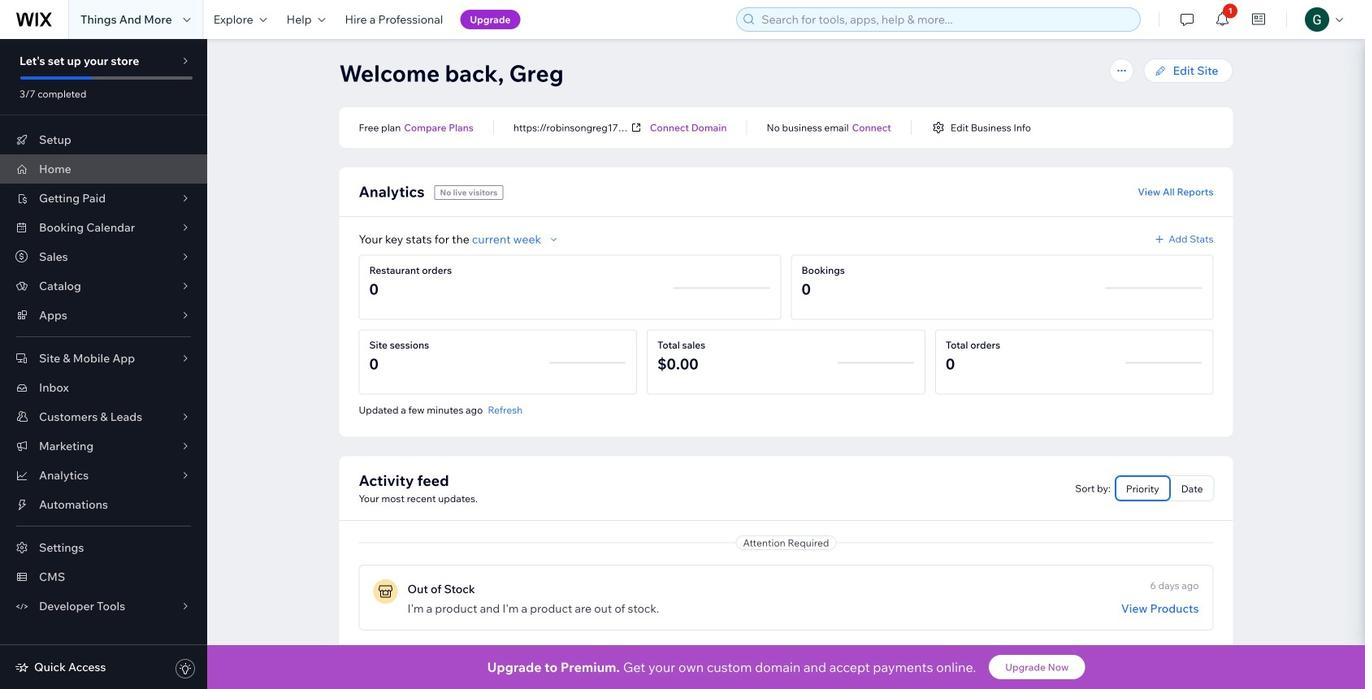 Task type: vqa. For each thing, say whether or not it's contained in the screenshot.
Sidebar element
yes



Task type: locate. For each thing, give the bounding box(es) containing it.
Search for tools, apps, help & more... field
[[757, 8, 1136, 31]]



Task type: describe. For each thing, give the bounding box(es) containing it.
sidebar element
[[0, 39, 207, 689]]



